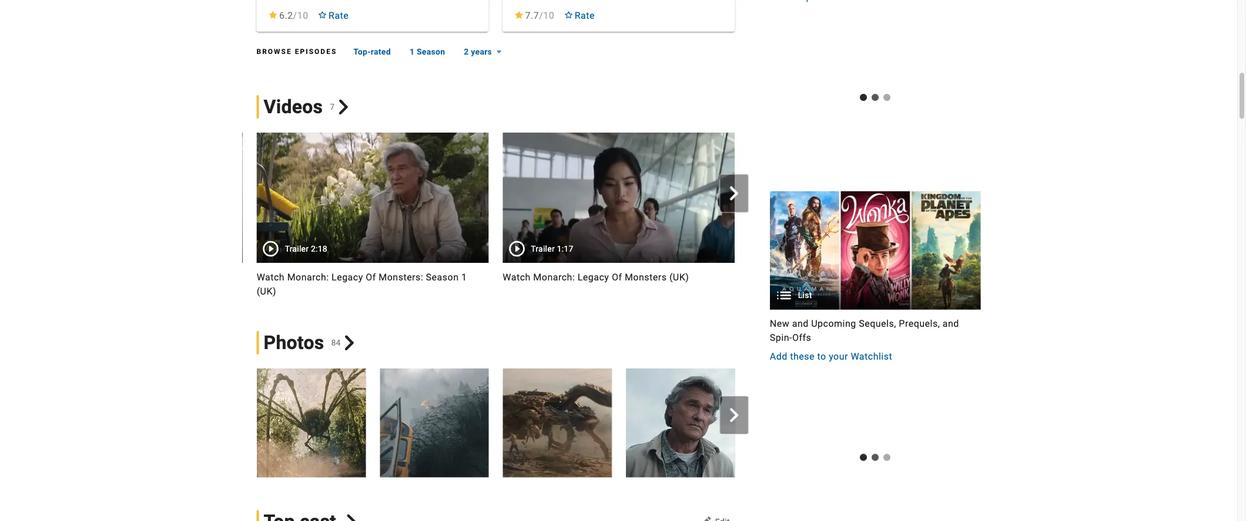 Task type: describe. For each thing, give the bounding box(es) containing it.
these
[[790, 352, 815, 363]]

trailer 1:17 group
[[503, 133, 735, 264]]

trailer 1:17
[[531, 245, 573, 254]]

watch monarch: legacy of monsters: season 1 (uk)
[[257, 272, 467, 297]]

new and upcoming sequels, prequels, and spin-offs link
[[770, 317, 981, 346]]

7.7
[[525, 10, 539, 21]]

production art image
[[770, 192, 981, 310]]

watch monarch: legacy of monsters (uk) group
[[503, 133, 735, 299]]

1 inside button
[[410, 47, 415, 57]]

watch for watch monarch: legacy of monsters: season 1 (uk)
[[257, 272, 285, 283]]

season inside watch monarch: legacy of monsters: season 1 (uk)
[[426, 272, 459, 283]]

2 vertical spatial chevron right inline image
[[344, 516, 359, 522]]

of for monsters:
[[366, 272, 376, 283]]

top-rated button
[[344, 42, 400, 63]]

watch monarch: legacy of monsters: season 1 (uk) group
[[257, 133, 489, 299]]

sequels,
[[859, 319, 896, 330]]

trailer 1:17 link
[[503, 133, 735, 264]]

/ for 7.7
[[539, 10, 543, 21]]

1 season
[[410, 47, 445, 57]]

monsters
[[625, 272, 667, 283]]

legacy for monsters
[[578, 272, 609, 283]]

(uk) inside watch monarch: legacy of monsters: season 1 (uk)
[[257, 286, 276, 297]]

rated
[[371, 47, 391, 57]]

list link
[[770, 192, 981, 310]]

trailer for watch monarch: legacy of monsters: season 1 (uk)
[[285, 245, 309, 254]]

2 and from the left
[[943, 319, 959, 330]]

1 vertical spatial chevron right inline image
[[727, 187, 741, 201]]

trailer 2:18 link
[[257, 133, 489, 264]]

2
[[464, 47, 469, 57]]

star border inline image
[[318, 11, 327, 19]]

trailer 2:18 group
[[257, 133, 489, 264]]

new and upcoming sequels, prequels, and spin-offs
[[770, 319, 959, 344]]

spin-
[[770, 333, 792, 344]]

rate button for 6.2 / 10
[[311, 5, 356, 26]]

years
[[471, 47, 492, 57]]

prequels,
[[899, 319, 940, 330]]

rate for 7.7 / 10
[[575, 10, 595, 21]]

legacy for monsters:
[[332, 272, 363, 283]]

7.7 / 10
[[525, 10, 554, 21]]

watch monarch: legacy of monsters: season 1 (uk) link
[[257, 271, 489, 299]]

add
[[770, 352, 788, 363]]

top-
[[353, 47, 371, 57]]

add these to your watchlist
[[770, 352, 892, 363]]

watch for watch monarch: legacy of monsters (uk)
[[503, 272, 531, 283]]

6.2 / 10
[[279, 10, 308, 21]]

monarch: for watch monarch: legacy of monsters: season 1 (uk)
[[287, 272, 329, 283]]

monarch: for watch monarch: legacy of monsters (uk)
[[533, 272, 575, 283]]

2 monarch: legacy of monsters (2023) image from the left
[[380, 369, 489, 478]]



Task type: vqa. For each thing, say whether or not it's contained in the screenshot.
Monarch: Legacy Of Monsters: Season 1 (UK) image
yes



Task type: locate. For each thing, give the bounding box(es) containing it.
top-rated
[[353, 47, 391, 57]]

watch inside watch monarch: legacy of monsters: season 1 (uk)
[[257, 272, 285, 283]]

season
[[417, 47, 445, 57], [426, 272, 459, 283]]

1 horizontal spatial 10
[[543, 10, 554, 21]]

to
[[817, 352, 826, 363]]

1 horizontal spatial trailer
[[531, 245, 555, 254]]

2 monarch: from the left
[[533, 272, 575, 283]]

trailer inside watch monarch: legacy of monsters: season 1 (uk) group
[[285, 245, 309, 254]]

trailer 2:18
[[285, 245, 327, 254]]

0 horizontal spatial chevron right inline image
[[336, 100, 351, 115]]

offs
[[792, 333, 811, 344]]

1 horizontal spatial watch
[[503, 272, 531, 283]]

1 horizontal spatial and
[[943, 319, 959, 330]]

0 horizontal spatial 10
[[297, 10, 308, 21]]

episodes
[[295, 48, 337, 56]]

john goodman in monarch: legacy of monsters (2023) image
[[503, 369, 612, 478]]

star inline image
[[268, 11, 278, 19]]

0 horizontal spatial legacy
[[332, 272, 363, 283]]

star inline image
[[514, 11, 524, 19]]

0 horizontal spatial rate
[[329, 10, 349, 21]]

1 of from the left
[[366, 272, 376, 283]]

group
[[11, 133, 749, 299], [11, 133, 243, 264], [770, 192, 981, 364], [242, 369, 858, 478]]

new
[[770, 319, 790, 330]]

0 horizontal spatial and
[[792, 319, 809, 330]]

videos
[[264, 96, 323, 118]]

0 horizontal spatial of
[[366, 272, 376, 283]]

10 for 6.2 / 10
[[297, 10, 308, 21]]

2 10 from the left
[[543, 10, 554, 21]]

1 vertical spatial season
[[426, 272, 459, 283]]

0 vertical spatial (uk)
[[669, 272, 689, 283]]

1 monarch: legacy of monsters (2023) image from the left
[[257, 369, 366, 478]]

0 horizontal spatial /
[[293, 10, 297, 21]]

browse episodes
[[257, 48, 337, 56]]

of
[[366, 272, 376, 283], [612, 272, 622, 283]]

star border inline image
[[564, 11, 573, 19]]

(uk) up photos
[[257, 286, 276, 297]]

(uk) inside group
[[669, 272, 689, 283]]

monarch: down "trailer 2:18"
[[287, 272, 329, 283]]

trailer
[[285, 245, 309, 254], [531, 245, 555, 254]]

0 horizontal spatial monarch: legacy of monsters (2023) image
[[257, 369, 366, 478]]

1
[[410, 47, 415, 57], [461, 272, 467, 283]]

season inside button
[[417, 47, 445, 57]]

monarch: down trailer 1:17
[[533, 272, 575, 283]]

rate button right the 7.7 / 10
[[557, 5, 602, 26]]

1 horizontal spatial of
[[612, 272, 622, 283]]

1 vertical spatial 1
[[461, 272, 467, 283]]

of left "monsters"
[[612, 272, 622, 283]]

2:18
[[311, 245, 327, 254]]

10 right 7.7
[[543, 10, 554, 21]]

upcoming
[[811, 319, 856, 330]]

1 vertical spatial chevron right inline image
[[727, 409, 741, 423]]

group containing new and upcoming sequels, prequels, and spin-offs
[[770, 192, 981, 364]]

of left monsters:
[[366, 272, 376, 283]]

0 horizontal spatial 1
[[410, 47, 415, 57]]

1 horizontal spatial rate button
[[557, 5, 602, 26]]

1 watch from the left
[[257, 272, 285, 283]]

arrow drop down image
[[492, 45, 506, 59]]

monarch: legacy of monsters (2023) image
[[257, 369, 366, 478], [380, 369, 489, 478]]

and right "prequels,"
[[943, 319, 959, 330]]

10 right 6.2
[[297, 10, 308, 21]]

watch monarch: legacy of monsters (uk) link
[[503, 271, 735, 285]]

watch
[[257, 272, 285, 283], [503, 272, 531, 283]]

0 horizontal spatial (uk)
[[257, 286, 276, 297]]

1 vertical spatial (uk)
[[257, 286, 276, 297]]

10
[[297, 10, 308, 21], [543, 10, 554, 21]]

1 horizontal spatial (uk)
[[669, 272, 689, 283]]

1:17
[[557, 245, 573, 254]]

10 for 7.7 / 10
[[543, 10, 554, 21]]

1 rate button from the left
[[311, 5, 356, 26]]

kurt russell in monarch: legacy of monsters (2023) image
[[626, 369, 735, 478]]

84
[[331, 339, 341, 348]]

and
[[792, 319, 809, 330], [943, 319, 959, 330]]

1 legacy from the left
[[332, 272, 363, 283]]

monarch: legacy of monsters: season 1 (uk) image
[[257, 133, 489, 264]]

0 vertical spatial chevron right inline image
[[336, 100, 351, 115]]

trailer for watch monarch: legacy of monsters (uk)
[[531, 245, 555, 254]]

0 vertical spatial chevron right inline image
[[342, 336, 357, 351]]

1 and from the left
[[792, 319, 809, 330]]

/ right star inline image
[[293, 10, 297, 21]]

and up offs
[[792, 319, 809, 330]]

rate button for 7.7 / 10
[[557, 5, 602, 26]]

monarch:
[[287, 272, 329, 283], [533, 272, 575, 283]]

legacy left monsters:
[[332, 272, 363, 283]]

rate button
[[311, 5, 356, 26], [557, 5, 602, 26]]

2 rate button from the left
[[557, 5, 602, 26]]

/
[[293, 10, 297, 21], [539, 10, 543, 21]]

rate button right 6.2 / 10
[[311, 5, 356, 26]]

0 horizontal spatial rate button
[[311, 5, 356, 26]]

of for monsters
[[612, 272, 622, 283]]

trailer inside the watch monarch: legacy of monsters (uk) group
[[531, 245, 555, 254]]

/ for 6.2
[[293, 10, 297, 21]]

list
[[798, 291, 812, 301]]

photos
[[264, 332, 324, 355]]

add these to your watchlist button
[[770, 350, 892, 364]]

of inside watch monarch: legacy of monsters: season 1 (uk)
[[366, 272, 376, 283]]

0 horizontal spatial trailer
[[285, 245, 309, 254]]

rate
[[329, 10, 349, 21], [575, 10, 595, 21]]

legacy left "monsters"
[[578, 272, 609, 283]]

1 horizontal spatial rate
[[575, 10, 595, 21]]

1 horizontal spatial monarch: legacy of monsters (2023) image
[[380, 369, 489, 478]]

season left 2
[[417, 47, 445, 57]]

monarch: legacy of monsters (uk) image
[[503, 133, 735, 264]]

trailer left 1:17
[[531, 245, 555, 254]]

2 legacy from the left
[[578, 272, 609, 283]]

1 monarch: from the left
[[287, 272, 329, 283]]

1 rate from the left
[[329, 10, 349, 21]]

1 horizontal spatial chevron right inline image
[[727, 187, 741, 201]]

browse
[[257, 48, 292, 56]]

anna sawai in monarch: legacy of monsters (2023) image
[[749, 369, 858, 478]]

2 years
[[464, 47, 492, 57]]

monsters:
[[379, 272, 423, 283]]

legacy inside group
[[578, 272, 609, 283]]

1 / from the left
[[293, 10, 297, 21]]

monarch: inside watch monarch: legacy of monsters: season 1 (uk)
[[287, 272, 329, 283]]

1 horizontal spatial legacy
[[578, 272, 609, 283]]

watchlist
[[851, 352, 892, 363]]

1 horizontal spatial 1
[[461, 272, 467, 283]]

2 rate from the left
[[575, 10, 595, 21]]

monarch: inside watch monarch: legacy of monsters (uk) link
[[533, 272, 575, 283]]

(uk)
[[669, 272, 689, 283], [257, 286, 276, 297]]

1 trailer from the left
[[285, 245, 309, 254]]

0 horizontal spatial monarch:
[[287, 272, 329, 283]]

2 / from the left
[[539, 10, 543, 21]]

0 vertical spatial 1
[[410, 47, 415, 57]]

watch inside group
[[503, 272, 531, 283]]

6.2
[[279, 10, 293, 21]]

1 horizontal spatial monarch:
[[533, 272, 575, 283]]

list group
[[770, 192, 981, 310]]

chevron right inline image
[[336, 100, 351, 115], [727, 187, 741, 201]]

1 season button
[[400, 42, 455, 63]]

2 trailer from the left
[[531, 245, 555, 254]]

1 inside watch monarch: legacy of monsters: season 1 (uk)
[[461, 272, 467, 283]]

watch monarch: legacy of monsters (uk)
[[503, 272, 689, 283]]

legacy inside watch monarch: legacy of monsters: season 1 (uk)
[[332, 272, 363, 283]]

season right monsters:
[[426, 272, 459, 283]]

group containing watch monarch: legacy of monsters: season 1 (uk)
[[11, 133, 749, 299]]

rate right star border inline image
[[575, 10, 595, 21]]

rate for 6.2 / 10
[[329, 10, 349, 21]]

2 of from the left
[[612, 272, 622, 283]]

trailer left 2:18
[[285, 245, 309, 254]]

0 horizontal spatial watch
[[257, 272, 285, 283]]

(uk) right "monsters"
[[669, 272, 689, 283]]

/ right star inline icon
[[539, 10, 543, 21]]

1 horizontal spatial /
[[539, 10, 543, 21]]

7
[[330, 102, 335, 112]]

edit image
[[699, 516, 713, 522]]

2 watch from the left
[[503, 272, 531, 283]]

legacy
[[332, 272, 363, 283], [578, 272, 609, 283]]

rate right star border inline icon
[[329, 10, 349, 21]]

chevron right inline image
[[342, 336, 357, 351], [727, 409, 741, 423], [344, 516, 359, 522]]

1 10 from the left
[[297, 10, 308, 21]]

of inside group
[[612, 272, 622, 283]]

your
[[829, 352, 848, 363]]

0 vertical spatial season
[[417, 47, 445, 57]]



